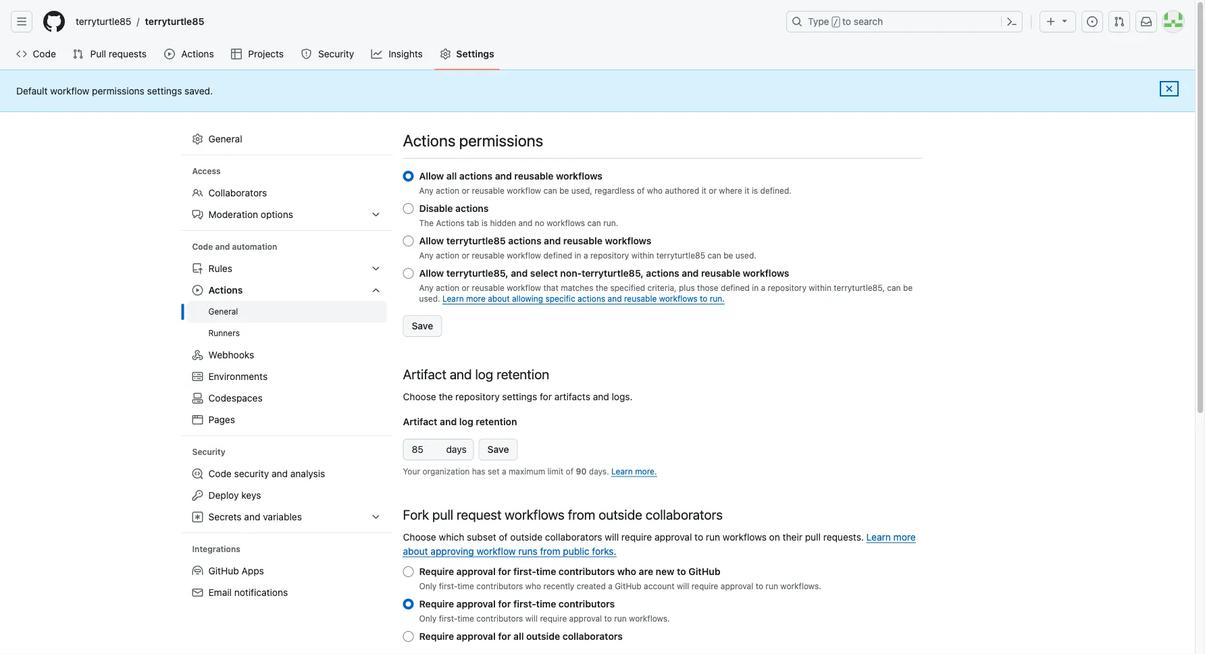 Task type: describe. For each thing, give the bounding box(es) containing it.
search
[[854, 16, 883, 27]]

for for require approval for all outside collaborators
[[498, 631, 511, 642]]

2 horizontal spatial github
[[689, 566, 721, 578]]

specified
[[610, 283, 645, 293]]

choose for artifact
[[403, 391, 436, 402]]

play image
[[164, 49, 175, 59]]

and inside dropdown button
[[244, 512, 260, 523]]

code and automation list
[[187, 258, 387, 431]]

actions inside disable actions the actions tab is hidden and no workflows can run.
[[436, 219, 465, 228]]

request
[[457, 507, 502, 523]]

1 horizontal spatial pull
[[805, 532, 821, 543]]

settings for saved.
[[147, 85, 182, 96]]

Artifact and log retention number field
[[403, 439, 474, 461]]

any for allow all actions and reusable workflows
[[419, 186, 434, 196]]

which
[[439, 532, 464, 543]]

Allow terryturtle85, and select non-terryturtle85, actions and reusable workflows radio
[[403, 268, 414, 279]]

projects
[[248, 48, 284, 59]]

homepage image
[[43, 11, 65, 32]]

0 horizontal spatial security
[[192, 448, 225, 457]]

artifact and log retention for and
[[403, 416, 517, 427]]

terryturtle85 down the tab
[[446, 235, 506, 247]]

1 horizontal spatial who
[[617, 566, 636, 578]]

pull
[[90, 48, 106, 59]]

0 vertical spatial require
[[622, 532, 652, 543]]

terryturtle85 up pull at the top left of the page
[[76, 16, 131, 27]]

1 horizontal spatial github
[[615, 582, 642, 591]]

more for fork pull request workflows from outside collaborators
[[894, 532, 916, 543]]

be inside allow terryturtle85 actions and reusable workflows any action or reusable workflow defined in a repository within terryturtle85 can be used.
[[724, 251, 733, 260]]

contributors up require approval for all outside collaborators
[[476, 614, 523, 624]]

0 vertical spatial save button
[[403, 315, 442, 337]]

within inside allow terryturtle85 actions and reusable workflows any action or reusable workflow defined in a repository within terryturtle85 can be used.
[[632, 251, 654, 260]]

pages link
[[187, 409, 387, 431]]

logs.
[[612, 391, 633, 402]]

Require approval for all outside collaborators radio
[[403, 632, 414, 642]]

1 horizontal spatial terryturtle85,
[[582, 268, 644, 279]]

recently
[[544, 582, 575, 591]]

the inside any action or reusable workflow that matches the specified criteria, plus those defined in a repository within terryturtle85, can be used.
[[596, 283, 608, 293]]

deploy keys link
[[187, 485, 387, 507]]

save for save button to the bottom
[[488, 444, 509, 455]]

a right set
[[502, 467, 506, 476]]

saved.
[[185, 85, 213, 96]]

forks.
[[592, 546, 617, 557]]

will inside require approval for first-time contributors who are new to github only first-time contributors who recently created a github account will require approval to run workflows.
[[677, 582, 689, 591]]

moderation
[[208, 209, 258, 220]]

action for all
[[436, 186, 460, 196]]

/ for type
[[834, 18, 838, 27]]

workflows. inside require approval for first-time contributors who are new to github only first-time contributors who recently created a github account will require approval to run workflows.
[[781, 582, 821, 591]]

runners link
[[187, 323, 387, 345]]

and left logs.
[[593, 391, 609, 402]]

security
[[234, 469, 269, 480]]

Allow all actions and reusable workflows radio
[[403, 171, 414, 182]]

code security and analysis
[[208, 469, 325, 480]]

can inside disable actions the actions tab is hidden and no workflows can run.
[[587, 219, 601, 228]]

about for terryturtle85,
[[488, 294, 510, 304]]

environments link
[[187, 366, 387, 388]]

where
[[719, 186, 742, 196]]

workflow inside allow terryturtle85 actions and reusable workflows any action or reusable workflow defined in a repository within terryturtle85 can be used.
[[507, 251, 541, 260]]

be inside any action or reusable workflow that matches the specified criteria, plus those defined in a repository within terryturtle85, can be used.
[[903, 283, 913, 293]]

issue opened image
[[1087, 16, 1098, 27]]

moderation options
[[208, 209, 293, 220]]

a inside require approval for first-time contributors who are new to github only first-time contributors who recently created a github account will require approval to run workflows.
[[608, 582, 613, 591]]

learn more about allowing specific actions and reusable workflows to run. link
[[443, 294, 725, 304]]

access list
[[187, 182, 387, 226]]

learn more about approving workflow runs from public forks.
[[403, 532, 916, 557]]

and up deploy keys link at the left of page
[[272, 469, 288, 480]]

1 horizontal spatial from
[[568, 507, 595, 523]]

your
[[403, 467, 420, 476]]

actions inside allow terryturtle85 actions and reusable workflows any action or reusable workflow defined in a repository within terryturtle85 can be used.
[[508, 235, 542, 247]]

email notifications link
[[187, 582, 387, 604]]

maximum
[[509, 467, 545, 476]]

shield image
[[301, 49, 312, 59]]

codespaces link
[[187, 388, 387, 409]]

limit
[[548, 467, 564, 476]]

select
[[530, 268, 558, 279]]

actions list
[[187, 301, 387, 345]]

requests
[[109, 48, 147, 59]]

allow terryturtle85 actions and reusable workflows any action or reusable workflow defined in a repository within terryturtle85 can be used.
[[419, 235, 757, 260]]

list containing terryturtle85 / terryturtle85
[[70, 11, 778, 32]]

repository inside any action or reusable workflow that matches the specified criteria, plus those defined in a repository within terryturtle85, can be used.
[[768, 283, 807, 293]]

projects link
[[226, 44, 290, 64]]

security link
[[296, 44, 361, 64]]

0 horizontal spatial terryturtle85,
[[446, 268, 509, 279]]

Require approval for first-time contributors who are new to GitHub radio
[[403, 567, 414, 578]]

workflow inside learn more about approving workflow runs from public forks.
[[477, 546, 516, 557]]

to inside require approval for first-time contributors only first-time contributors will require approval to run workflows.
[[604, 614, 612, 624]]

2 vertical spatial who
[[525, 582, 541, 591]]

2 it from the left
[[745, 186, 750, 196]]

used. inside allow terryturtle85 actions and reusable workflows any action or reusable workflow defined in a repository within terryturtle85 can be used.
[[736, 251, 757, 260]]

require approval for first-time contributors who are new to github only first-time contributors who recently created a github account will require approval to run workflows.
[[419, 566, 821, 591]]

options
[[261, 209, 293, 220]]

is inside allow all actions and reusable workflows any action or reusable workflow can be used, regardless of who authored it or where it is defined.
[[752, 186, 758, 196]]

criteria,
[[648, 283, 677, 293]]

for for require approval for first-time contributors only first-time contributors will require approval to run workflows.
[[498, 599, 511, 610]]

choose the repository settings for artifacts and logs.
[[403, 391, 633, 402]]

reusable up those
[[701, 268, 741, 279]]

time up require approval for all outside collaborators
[[458, 614, 474, 624]]

1 vertical spatial save button
[[479, 439, 518, 461]]

settings link
[[435, 44, 500, 64]]

time up the recently
[[536, 566, 556, 578]]

rules
[[208, 263, 232, 274]]

learn for workflows
[[867, 532, 891, 543]]

1 vertical spatial permissions
[[459, 131, 543, 150]]

play image
[[192, 285, 203, 296]]

code for code
[[33, 48, 56, 59]]

any inside any action or reusable workflow that matches the specified criteria, plus those defined in a repository within terryturtle85, can be used.
[[419, 283, 434, 293]]

outside for all
[[526, 631, 560, 642]]

workflows. inside require approval for first-time contributors only first-time contributors will require approval to run workflows.
[[629, 614, 670, 624]]

a inside allow terryturtle85 actions and reusable workflows any action or reusable workflow defined in a repository within terryturtle85 can be used.
[[584, 251, 588, 260]]

apps
[[242, 566, 264, 577]]

reusable up hidden
[[472, 186, 505, 196]]

code for code and automation
[[192, 242, 213, 252]]

actions button
[[187, 280, 387, 301]]

and inside allow terryturtle85 actions and reusable workflows any action or reusable workflow defined in a repository within terryturtle85 can be used.
[[544, 235, 561, 247]]

can inside any action or reusable workflow that matches the specified criteria, plus those defined in a repository within terryturtle85, can be used.
[[887, 283, 901, 293]]

email
[[208, 587, 232, 599]]

that
[[544, 283, 559, 293]]

secrets and variables
[[208, 512, 302, 523]]

terryturtle85 up play image at the top of page
[[145, 16, 204, 27]]

their
[[783, 532, 803, 543]]

allow terryturtle85, and select non-terryturtle85, actions and reusable workflows
[[419, 268, 789, 279]]

default workflow permissions settings saved. alert
[[16, 84, 1179, 98]]

automation
[[232, 242, 277, 252]]

and up choose the repository settings for artifacts and logs.
[[450, 366, 472, 382]]

general inside actions list
[[208, 307, 238, 317]]

github apps link
[[187, 561, 387, 582]]

secrets and variables button
[[187, 507, 387, 528]]

collaborators for all
[[563, 631, 623, 642]]

1 general link from the top
[[187, 128, 387, 150]]

0 vertical spatial pull
[[432, 507, 454, 523]]

Disable actions radio
[[403, 203, 414, 214]]

within inside any action or reusable workflow that matches the specified criteria, plus those defined in a repository within terryturtle85, can be used.
[[809, 283, 832, 293]]

reusable down specified
[[624, 294, 657, 304]]

codescan image
[[192, 469, 203, 480]]

command palette image
[[1007, 16, 1018, 27]]

require approval for all outside collaborators
[[419, 631, 623, 642]]

more.
[[635, 467, 657, 476]]

90
[[576, 467, 587, 476]]

runs
[[518, 546, 538, 557]]

webhooks link
[[187, 345, 387, 366]]

contributors down runs
[[476, 582, 523, 591]]

email notifications
[[208, 587, 288, 599]]

terryturtle85, inside any action or reusable workflow that matches the specified criteria, plus those defined in a repository within terryturtle85, can be used.
[[834, 283, 885, 293]]

workflows inside allow terryturtle85 actions and reusable workflows any action or reusable workflow defined in a repository within terryturtle85 can be used.
[[605, 235, 652, 247]]

1 horizontal spatial security
[[318, 48, 354, 59]]

1 horizontal spatial of
[[566, 467, 574, 476]]

days
[[446, 444, 467, 455]]

pull requests
[[90, 48, 147, 59]]

who inside allow all actions and reusable workflows any action or reusable workflow can be used, regardless of who authored it or where it is defined.
[[647, 186, 663, 196]]

reusable up non-
[[563, 235, 603, 247]]

3 require from the top
[[419, 631, 454, 642]]

0 vertical spatial collaborators
[[646, 507, 723, 523]]

of inside allow all actions and reusable workflows any action or reusable workflow can be used, regardless of who authored it or where it is defined.
[[637, 186, 645, 196]]

tab
[[467, 219, 479, 228]]

key image
[[192, 490, 203, 501]]

disable actions the actions tab is hidden and no workflows can run.
[[419, 203, 618, 228]]

subset
[[467, 532, 496, 543]]

integrations
[[192, 545, 240, 554]]

variables
[[263, 512, 302, 523]]

be inside allow all actions and reusable workflows any action or reusable workflow can be used, regardless of who authored it or where it is defined.
[[560, 186, 569, 196]]

learn more about approving workflow runs from public forks. link
[[403, 532, 916, 557]]

in inside allow terryturtle85 actions and reusable workflows any action or reusable workflow defined in a repository within terryturtle85 can be used.
[[575, 251, 581, 260]]

plus image
[[1046, 16, 1057, 27]]

insights
[[389, 48, 423, 59]]

for for require approval for first-time contributors who are new to github only first-time contributors who recently created a github account will require approval to run workflows.
[[498, 566, 511, 578]]

only inside require approval for first-time contributors only first-time contributors will require approval to run workflows.
[[419, 614, 437, 624]]

defined inside allow terryturtle85 actions and reusable workflows any action or reusable workflow defined in a repository within terryturtle85 can be used.
[[544, 251, 572, 260]]

default workflow permissions settings saved.
[[16, 85, 213, 96]]

0 vertical spatial will
[[605, 532, 619, 543]]

codespaces
[[208, 393, 263, 404]]

defined inside any action or reusable workflow that matches the specified criteria, plus those defined in a repository within terryturtle85, can be used.
[[721, 283, 750, 293]]

artifact and log retention for permissions
[[403, 366, 549, 382]]

time down the recently
[[536, 599, 556, 610]]

and down specified
[[608, 294, 622, 304]]

code image
[[16, 49, 27, 59]]

reusable down hidden
[[472, 251, 505, 260]]

people image
[[192, 188, 203, 199]]

environments
[[208, 371, 268, 382]]

settings for for
[[502, 391, 537, 402]]

reusable up disable actions the actions tab is hidden and no workflows can run.
[[514, 171, 554, 182]]

collaborators link
[[187, 182, 387, 204]]

insights link
[[366, 44, 429, 64]]

2 vertical spatial repository
[[455, 391, 500, 402]]

integrations list
[[187, 561, 387, 604]]

learn more. link
[[612, 467, 657, 476]]

your organization has set a maximum limit of 90 days. learn more.
[[403, 467, 657, 476]]

actions permissions
[[403, 131, 543, 150]]

the
[[419, 219, 434, 228]]

Allow terryturtle85 actions and reusable workflows radio
[[403, 236, 414, 247]]

require inside require approval for first-time contributors who are new to github only first-time contributors who recently created a github account will require approval to run workflows.
[[692, 582, 719, 591]]

retention for and
[[476, 416, 517, 427]]

artifact for artifact and log retention
[[403, 416, 438, 427]]

fork
[[403, 507, 429, 523]]

allowing
[[512, 294, 543, 304]]

code and automation
[[192, 242, 277, 252]]

and left select
[[511, 268, 528, 279]]

analysis
[[290, 469, 325, 480]]

github inside integrations list
[[208, 566, 239, 577]]

chevron down image
[[371, 285, 381, 296]]

no
[[535, 219, 544, 228]]

choose for fork
[[403, 532, 436, 543]]

log for permissions
[[475, 366, 493, 382]]

workflow inside allow all actions and reusable workflows any action or reusable workflow can be used, regardless of who authored it or where it is defined.
[[507, 186, 541, 196]]

actions right play image at the top of page
[[181, 48, 214, 59]]

actions inside dropdown button
[[208, 285, 243, 296]]

actions up the criteria,
[[646, 268, 680, 279]]

require for require approval for first-time contributors who are new to github
[[419, 566, 454, 578]]

authored
[[665, 186, 699, 196]]



Task type: vqa. For each thing, say whether or not it's contained in the screenshot.


Task type: locate. For each thing, give the bounding box(es) containing it.
webhooks
[[208, 350, 254, 361]]

time down approving
[[458, 582, 474, 591]]

workflows. down account
[[629, 614, 670, 624]]

save button up set
[[479, 439, 518, 461]]

pull requests link
[[67, 44, 153, 64]]

actions
[[459, 171, 493, 182], [455, 203, 489, 214], [508, 235, 542, 247], [646, 268, 680, 279], [578, 294, 605, 304]]

the
[[596, 283, 608, 293], [439, 391, 453, 402]]

plus
[[679, 283, 695, 293]]

table image
[[231, 49, 242, 59]]

1 horizontal spatial log
[[475, 366, 493, 382]]

any up disable at the top of page
[[419, 186, 434, 196]]

log up choose the repository settings for artifacts and logs.
[[475, 366, 493, 382]]

2 horizontal spatial repository
[[768, 283, 807, 293]]

/ inside type / to search
[[834, 18, 838, 27]]

2 vertical spatial require
[[419, 631, 454, 642]]

terryturtle85 link
[[70, 11, 137, 32], [140, 11, 210, 32]]

1 vertical spatial workflows.
[[629, 614, 670, 624]]

1 vertical spatial repository
[[768, 283, 807, 293]]

to
[[843, 16, 851, 27], [700, 294, 708, 304], [695, 532, 703, 543], [677, 566, 686, 578], [756, 582, 763, 591], [604, 614, 612, 624]]

2 horizontal spatial require
[[692, 582, 719, 591]]

action
[[436, 186, 460, 196], [436, 251, 460, 260], [436, 283, 460, 293]]

collaborators for of
[[545, 532, 602, 543]]

2 require from the top
[[419, 599, 454, 610]]

of
[[637, 186, 645, 196], [566, 467, 574, 476], [499, 532, 508, 543]]

mail image
[[192, 588, 203, 599]]

allow inside allow all actions and reusable workflows any action or reusable workflow can be used, regardless of who authored it or where it is defined.
[[419, 171, 444, 182]]

repository
[[590, 251, 629, 260], [768, 283, 807, 293], [455, 391, 500, 402]]

1 horizontal spatial save button
[[479, 439, 518, 461]]

settings inside alert
[[147, 85, 182, 96]]

artifact and log retention up choose the repository settings for artifacts and logs.
[[403, 366, 549, 382]]

require inside require approval for first-time contributors only first-time contributors will require approval to run workflows.
[[419, 599, 454, 610]]

2 horizontal spatial be
[[903, 283, 913, 293]]

for left artifacts at the bottom
[[540, 391, 552, 402]]

require approval for first-time contributors only first-time contributors will require approval to run workflows.
[[419, 599, 670, 624]]

1 horizontal spatial it
[[745, 186, 750, 196]]

webhook image
[[192, 350, 203, 361]]

2 vertical spatial any
[[419, 283, 434, 293]]

outside down require approval for first-time contributors only first-time contributors will require approval to run workflows.
[[526, 631, 560, 642]]

list
[[70, 11, 778, 32]]

security
[[318, 48, 354, 59], [192, 448, 225, 457]]

the up the artifact and log retention number field
[[439, 391, 453, 402]]

3 allow from the top
[[419, 268, 444, 279]]

collaborators up the public
[[545, 532, 602, 543]]

1 general from the top
[[208, 133, 242, 145]]

1 horizontal spatial require
[[622, 532, 652, 543]]

2 allow from the top
[[419, 235, 444, 247]]

created
[[577, 582, 606, 591]]

allow all actions and reusable workflows any action or reusable workflow can be used, regardless of who authored it or where it is defined.
[[419, 171, 792, 196]]

public
[[563, 546, 590, 557]]

0 horizontal spatial of
[[499, 532, 508, 543]]

action for terryturtle85
[[436, 251, 460, 260]]

defined up non-
[[544, 251, 572, 260]]

keys
[[241, 490, 261, 501]]

used,
[[571, 186, 592, 196]]

workflow up disable actions the actions tab is hidden and no workflows can run.
[[507, 186, 541, 196]]

retention for permissions
[[497, 366, 549, 382]]

1 vertical spatial git pull request image
[[73, 49, 83, 59]]

0 vertical spatial artifact and log retention
[[403, 366, 549, 382]]

1 horizontal spatial terryturtle85 link
[[140, 11, 210, 32]]

1 any from the top
[[419, 186, 434, 196]]

more for allow terryturtle85, and select non-terryturtle85, actions and reusable workflows
[[466, 294, 486, 304]]

actions up the tab
[[455, 203, 489, 214]]

/ inside terryturtle85 / terryturtle85
[[137, 16, 140, 27]]

0 vertical spatial security
[[318, 48, 354, 59]]

/ for terryturtle85
[[137, 16, 140, 27]]

will right account
[[677, 582, 689, 591]]

artifact and log retention
[[403, 366, 549, 382], [403, 416, 517, 427]]

security up 'codescan' 'image'
[[192, 448, 225, 457]]

defined right those
[[721, 283, 750, 293]]

0 horizontal spatial the
[[439, 391, 453, 402]]

is right the tab
[[482, 219, 488, 228]]

1 vertical spatial all
[[514, 631, 524, 642]]

action inside allow all actions and reusable workflows any action or reusable workflow can be used, regardless of who authored it or where it is defined.
[[436, 186, 460, 196]]

of right regardless
[[637, 186, 645, 196]]

1 vertical spatial run.
[[710, 294, 725, 304]]

reusable left that
[[472, 283, 505, 293]]

github apps
[[208, 566, 264, 577]]

for up require approval for first-time contributors only first-time contributors will require approval to run workflows.
[[498, 566, 511, 578]]

security list
[[187, 463, 387, 528]]

1 allow from the top
[[419, 171, 444, 182]]

fork pull request workflows from outside collaborators
[[403, 507, 723, 523]]

dismiss this message image
[[1164, 83, 1175, 94]]

reusable inside any action or reusable workflow that matches the specified criteria, plus those defined in a repository within terryturtle85, can be used.
[[472, 283, 505, 293]]

workflow
[[50, 85, 89, 96], [507, 186, 541, 196], [507, 251, 541, 260], [507, 283, 541, 293], [477, 546, 516, 557]]

require right require approval for all outside collaborators 'option'
[[419, 631, 454, 642]]

terryturtle85 up plus
[[657, 251, 705, 260]]

0 horizontal spatial git pull request image
[[73, 49, 83, 59]]

rules button
[[187, 258, 387, 280]]

for inside require approval for first-time contributors only first-time contributors will require approval to run workflows.
[[498, 599, 511, 610]]

Require approval for first-time contributors radio
[[403, 599, 414, 610]]

and inside disable actions the actions tab is hidden and no workflows can run.
[[518, 219, 533, 228]]

1 vertical spatial require
[[419, 599, 454, 610]]

settings left saved.
[[147, 85, 182, 96]]

browser image
[[192, 415, 203, 426]]

outside up runs
[[510, 532, 543, 543]]

can inside allow terryturtle85 actions and reusable workflows any action or reusable workflow defined in a repository within terryturtle85 can be used.
[[708, 251, 721, 260]]

general up runners
[[208, 307, 238, 317]]

0 vertical spatial defined
[[544, 251, 572, 260]]

terryturtle85,
[[446, 268, 509, 279], [582, 268, 644, 279], [834, 283, 885, 293]]

general
[[208, 133, 242, 145], [208, 307, 238, 317]]

1 only from the top
[[419, 582, 437, 591]]

runners
[[208, 329, 240, 338]]

1 require from the top
[[419, 566, 454, 578]]

2 general link from the top
[[187, 301, 387, 323]]

2 choose from the top
[[403, 532, 436, 543]]

non-
[[560, 268, 582, 279]]

workflows. down 'their'
[[781, 582, 821, 591]]

allow inside allow terryturtle85 actions and reusable workflows any action or reusable workflow defined in a repository within terryturtle85 can be used.
[[419, 235, 444, 247]]

actions link
[[159, 44, 220, 64]]

is left defined.
[[752, 186, 758, 196]]

will inside require approval for first-time contributors only first-time contributors will require approval to run workflows.
[[525, 614, 538, 624]]

require inside require approval for first-time contributors who are new to github only first-time contributors who recently created a github account will require approval to run workflows.
[[419, 566, 454, 578]]

retention up choose the repository settings for artifacts and logs.
[[497, 366, 549, 382]]

0 vertical spatial allow
[[419, 171, 444, 182]]

require down approving
[[419, 566, 454, 578]]

repository inside allow terryturtle85 actions and reusable workflows any action or reusable workflow defined in a repository within terryturtle85 can be used.
[[590, 251, 629, 260]]

workflow right default
[[50, 85, 89, 96]]

0 horizontal spatial defined
[[544, 251, 572, 260]]

0 horizontal spatial github
[[208, 566, 239, 577]]

and up 'rules'
[[215, 242, 230, 252]]

gear image
[[192, 134, 203, 145]]

codespaces image
[[192, 393, 203, 404]]

set
[[488, 467, 500, 476]]

gear image
[[440, 49, 451, 59]]

for up require approval for all outside collaborators
[[498, 599, 511, 610]]

git pull request image inside pull requests 'link'
[[73, 49, 83, 59]]

about
[[488, 294, 510, 304], [403, 546, 428, 557]]

all inside allow all actions and reusable workflows any action or reusable workflow can be used, regardless of who authored it or where it is defined.
[[446, 171, 457, 182]]

1 horizontal spatial workflows.
[[781, 582, 821, 591]]

workflows inside disable actions the actions tab is hidden and no workflows can run.
[[547, 219, 585, 228]]

learn inside learn more about approving workflow runs from public forks.
[[867, 532, 891, 543]]

1 it from the left
[[702, 186, 707, 196]]

0 horizontal spatial more
[[466, 294, 486, 304]]

require for require approval for first-time contributors
[[419, 599, 454, 610]]

more
[[466, 294, 486, 304], [894, 532, 916, 543]]

about left allowing
[[488, 294, 510, 304]]

actions down actions permissions
[[459, 171, 493, 182]]

3 action from the top
[[436, 283, 460, 293]]

1 vertical spatial artifact
[[403, 416, 438, 427]]

server image
[[192, 372, 203, 382]]

0 vertical spatial learn
[[443, 294, 464, 304]]

1 horizontal spatial used.
[[736, 251, 757, 260]]

for inside require approval for first-time contributors who are new to github only first-time contributors who recently created a github account will require approval to run workflows.
[[498, 566, 511, 578]]

1 vertical spatial more
[[894, 532, 916, 543]]

and up "days"
[[440, 416, 457, 427]]

2 terryturtle85 link from the left
[[140, 11, 210, 32]]

and left no
[[518, 219, 533, 228]]

0 vertical spatial outside
[[599, 507, 642, 523]]

1 vertical spatial only
[[419, 614, 437, 624]]

and up disable actions the actions tab is hidden and no workflows can run.
[[495, 171, 512, 182]]

1 vertical spatial action
[[436, 251, 460, 260]]

0 horizontal spatial workflows.
[[629, 614, 670, 624]]

graph image
[[371, 49, 382, 59]]

new
[[656, 566, 675, 578]]

require
[[622, 532, 652, 543], [692, 582, 719, 591], [540, 614, 567, 624]]

0 horizontal spatial save
[[412, 321, 433, 332]]

from
[[568, 507, 595, 523], [540, 546, 560, 557]]

run left "on"
[[706, 532, 720, 543]]

contributors down created at the bottom
[[559, 599, 615, 610]]

access
[[192, 167, 221, 176]]

git pull request image
[[1114, 16, 1125, 27], [73, 49, 83, 59]]

1 horizontal spatial all
[[514, 631, 524, 642]]

workflows inside allow all actions and reusable workflows any action or reusable workflow can be used, regardless of who authored it or where it is defined.
[[556, 171, 603, 182]]

retention down choose the repository settings for artifacts and logs.
[[476, 416, 517, 427]]

3 any from the top
[[419, 283, 434, 293]]

collaborators down created at the bottom
[[563, 631, 623, 642]]

are
[[639, 566, 653, 578]]

type
[[808, 16, 829, 27]]

and inside allow all actions and reusable workflows any action or reusable workflow can be used, regardless of who authored it or where it is defined.
[[495, 171, 512, 182]]

save button
[[403, 315, 442, 337], [479, 439, 518, 461]]

actions up allow all actions and reusable workflows option
[[403, 131, 456, 150]]

1 vertical spatial outside
[[510, 532, 543, 543]]

0 vertical spatial choose
[[403, 391, 436, 402]]

0 horizontal spatial about
[[403, 546, 428, 557]]

1 horizontal spatial repository
[[590, 251, 629, 260]]

1 vertical spatial who
[[617, 566, 636, 578]]

1 horizontal spatial in
[[752, 283, 759, 293]]

settings left artifacts at the bottom
[[502, 391, 537, 402]]

1 horizontal spatial be
[[724, 251, 733, 260]]

or inside any action or reusable workflow that matches the specified criteria, plus those defined in a repository within terryturtle85, can be used.
[[462, 283, 470, 293]]

2 general from the top
[[208, 307, 238, 317]]

0 horizontal spatial all
[[446, 171, 457, 182]]

actions down no
[[508, 235, 542, 247]]

0 vertical spatial retention
[[497, 366, 549, 382]]

is inside disable actions the actions tab is hidden and no workflows can run.
[[482, 219, 488, 228]]

contributors up created at the bottom
[[559, 566, 615, 578]]

about for pull
[[403, 546, 428, 557]]

outside up choose which subset of outside collaborators will require approval to run workflows on their pull requests.
[[599, 507, 642, 523]]

save down the allow terryturtle85, and select non-terryturtle85, actions and reusable workflows option
[[412, 321, 433, 332]]

log
[[475, 366, 493, 382], [459, 416, 473, 427]]

log up "days"
[[459, 416, 473, 427]]

requests.
[[823, 532, 864, 543]]

used. down where
[[736, 251, 757, 260]]

workflow inside alert
[[50, 85, 89, 96]]

permissions
[[92, 85, 144, 96], [459, 131, 543, 150]]

1 horizontal spatial run
[[706, 532, 720, 543]]

0 vertical spatial any
[[419, 186, 434, 196]]

0 horizontal spatial it
[[702, 186, 707, 196]]

be
[[560, 186, 569, 196], [724, 251, 733, 260], [903, 283, 913, 293]]

0 vertical spatial the
[[596, 283, 608, 293]]

1 vertical spatial retention
[[476, 416, 517, 427]]

0 horizontal spatial who
[[525, 582, 541, 591]]

2 horizontal spatial run
[[766, 582, 778, 591]]

will up forks.
[[605, 532, 619, 543]]

any action or reusable workflow that matches the specified criteria, plus those defined in a repository within terryturtle85, can be used.
[[419, 283, 913, 304]]

disable
[[419, 203, 453, 214]]

and
[[495, 171, 512, 182], [518, 219, 533, 228], [544, 235, 561, 247], [215, 242, 230, 252], [511, 268, 528, 279], [682, 268, 699, 279], [608, 294, 622, 304], [450, 366, 472, 382], [593, 391, 609, 402], [440, 416, 457, 427], [272, 469, 288, 480], [244, 512, 260, 523]]

run. inside disable actions the actions tab is hidden and no workflows can run.
[[603, 219, 618, 228]]

0 vertical spatial permissions
[[92, 85, 144, 96]]

actions down matches at top
[[578, 294, 605, 304]]

can inside allow all actions and reusable workflows any action or reusable workflow can be used, regardless of who authored it or where it is defined.
[[544, 186, 557, 196]]

from inside learn more about approving workflow runs from public forks.
[[540, 546, 560, 557]]

notifications image
[[1141, 16, 1152, 27]]

run inside require approval for first-time contributors who are new to github only first-time contributors who recently created a github account will require approval to run workflows.
[[766, 582, 778, 591]]

1 horizontal spatial settings
[[502, 391, 537, 402]]

will
[[605, 532, 619, 543], [677, 582, 689, 591], [525, 614, 538, 624]]

who left are
[[617, 566, 636, 578]]

actions inside allow all actions and reusable workflows any action or reusable workflow can be used, regardless of who authored it or where it is defined.
[[459, 171, 493, 182]]

2 vertical spatial run
[[614, 614, 627, 624]]

about up require approval for first-time contributors who are new to github option
[[403, 546, 428, 557]]

0 vertical spatial log
[[475, 366, 493, 382]]

0 horizontal spatial log
[[459, 416, 473, 427]]

0 vertical spatial in
[[575, 251, 581, 260]]

2 action from the top
[[436, 251, 460, 260]]

0 vertical spatial who
[[647, 186, 663, 196]]

secrets
[[208, 512, 242, 523]]

1 action from the top
[[436, 186, 460, 196]]

pull right 'their'
[[805, 532, 821, 543]]

allow down the at the top left
[[419, 235, 444, 247]]

who
[[647, 186, 663, 196], [617, 566, 636, 578], [525, 582, 541, 591]]

more inside learn more about approving workflow runs from public forks.
[[894, 532, 916, 543]]

run.
[[603, 219, 618, 228], [710, 294, 725, 304]]

action inside allow terryturtle85 actions and reusable workflows any action or reusable workflow defined in a repository within terryturtle85 can be used.
[[436, 251, 460, 260]]

2 vertical spatial code
[[208, 469, 232, 480]]

or inside allow terryturtle85 actions and reusable workflows any action or reusable workflow defined in a repository within terryturtle85 can be used.
[[462, 251, 470, 260]]

workflow up allowing
[[507, 283, 541, 293]]

code
[[33, 48, 56, 59], [192, 242, 213, 252], [208, 469, 232, 480]]

general link
[[187, 128, 387, 150], [187, 301, 387, 323]]

regardless
[[595, 186, 635, 196]]

general link up webhooks link on the left bottom of the page
[[187, 301, 387, 323]]

any inside allow terryturtle85 actions and reusable workflows any action or reusable workflow defined in a repository within terryturtle85 can be used.
[[419, 251, 434, 260]]

those
[[697, 283, 719, 293]]

collaborators
[[208, 187, 267, 199]]

has
[[472, 467, 486, 476]]

require inside require approval for first-time contributors only first-time contributors will require approval to run workflows.
[[540, 614, 567, 624]]

require right require approval for first-time contributors radio
[[419, 599, 454, 610]]

defined.
[[760, 186, 792, 196]]

run down "on"
[[766, 582, 778, 591]]

allow for allow all actions and reusable workflows
[[419, 171, 444, 182]]

workflow up select
[[507, 251, 541, 260]]

1 vertical spatial general
[[208, 307, 238, 317]]

actions down 'rules'
[[208, 285, 243, 296]]

0 horizontal spatial repository
[[455, 391, 500, 402]]

git pull request image left pull at the top left of the page
[[73, 49, 83, 59]]

code inside security list
[[208, 469, 232, 480]]

all down require approval for first-time contributors only first-time contributors will require approval to run workflows.
[[514, 631, 524, 642]]

any for allow terryturtle85 actions and reusable workflows
[[419, 251, 434, 260]]

1 vertical spatial within
[[809, 283, 832, 293]]

hubot image
[[192, 566, 203, 577]]

specific
[[546, 294, 575, 304]]

a inside any action or reusable workflow that matches the specified criteria, plus those defined in a repository within terryturtle85, can be used.
[[761, 283, 766, 293]]

all
[[446, 171, 457, 182], [514, 631, 524, 642]]

1 vertical spatial used.
[[419, 294, 440, 304]]

outside for of
[[510, 532, 543, 543]]

2 artifact and log retention from the top
[[403, 416, 517, 427]]

in right those
[[752, 283, 759, 293]]

about inside learn more about approving workflow runs from public forks.
[[403, 546, 428, 557]]

0 horizontal spatial permissions
[[92, 85, 144, 96]]

will up require approval for all outside collaborators
[[525, 614, 538, 624]]

used.
[[736, 251, 757, 260], [419, 294, 440, 304]]

1 horizontal spatial save
[[488, 444, 509, 455]]

days.
[[589, 467, 609, 476]]

learn for select
[[443, 294, 464, 304]]

github down are
[[615, 582, 642, 591]]

0 horizontal spatial require
[[540, 614, 567, 624]]

require
[[419, 566, 454, 578], [419, 599, 454, 610], [419, 631, 454, 642]]

2 artifact from the top
[[403, 416, 438, 427]]

a
[[584, 251, 588, 260], [761, 283, 766, 293], [502, 467, 506, 476], [608, 582, 613, 591]]

workflows.
[[781, 582, 821, 591], [629, 614, 670, 624]]

run inside require approval for first-time contributors only first-time contributors will require approval to run workflows.
[[614, 614, 627, 624]]

save for the topmost save button
[[412, 321, 433, 332]]

/ up requests
[[137, 16, 140, 27]]

artifact
[[403, 366, 447, 382], [403, 416, 438, 427]]

used. right chevron down image
[[419, 294, 440, 304]]

organization
[[423, 467, 470, 476]]

code security and analysis link
[[187, 463, 387, 485]]

settings
[[147, 85, 182, 96], [502, 391, 537, 402]]

of right subset at bottom left
[[499, 532, 508, 543]]

1 vertical spatial the
[[439, 391, 453, 402]]

triangle down image
[[1059, 15, 1070, 26]]

log for and
[[459, 416, 473, 427]]

any
[[419, 186, 434, 196], [419, 251, 434, 260], [419, 283, 434, 293]]

1 vertical spatial code
[[192, 242, 213, 252]]

default
[[16, 85, 48, 96]]

security right shield icon
[[318, 48, 354, 59]]

learn more about allowing specific actions and reusable workflows to run.
[[443, 294, 725, 304]]

hidden
[[490, 219, 516, 228]]

git pull request image right issue opened image
[[1114, 16, 1125, 27]]

and up plus
[[682, 268, 699, 279]]

action inside any action or reusable workflow that matches the specified criteria, plus those defined in a repository within terryturtle85, can be used.
[[436, 283, 460, 293]]

only inside require approval for first-time contributors who are new to github only first-time contributors who recently created a github account will require approval to run workflows.
[[419, 582, 437, 591]]

1 vertical spatial settings
[[502, 391, 537, 402]]

type / to search
[[808, 16, 883, 27]]

approving
[[431, 546, 474, 557]]

2 vertical spatial learn
[[867, 532, 891, 543]]

2 vertical spatial require
[[540, 614, 567, 624]]

0 horizontal spatial run
[[614, 614, 627, 624]]

artifact and log retention up "days"
[[403, 416, 517, 427]]

1 vertical spatial any
[[419, 251, 434, 260]]

1 vertical spatial defined
[[721, 283, 750, 293]]

code up deploy
[[208, 469, 232, 480]]

1 horizontal spatial /
[[834, 18, 838, 27]]

deploy keys
[[208, 490, 261, 501]]

code link
[[11, 44, 62, 64]]

0 vertical spatial about
[[488, 294, 510, 304]]

1 artifact from the top
[[403, 366, 447, 382]]

workflow inside any action or reusable workflow that matches the specified criteria, plus those defined in a repository within terryturtle85, can be used.
[[507, 283, 541, 293]]

any right chevron down image
[[419, 283, 434, 293]]

0 vertical spatial save
[[412, 321, 433, 332]]

used. inside any action or reusable workflow that matches the specified criteria, plus those defined in a repository within terryturtle85, can be used.
[[419, 294, 440, 304]]

permissions inside alert
[[92, 85, 144, 96]]

it
[[702, 186, 707, 196], [745, 186, 750, 196]]

and down no
[[544, 235, 561, 247]]

2 horizontal spatial will
[[677, 582, 689, 591]]

0 horizontal spatial is
[[482, 219, 488, 228]]

actions inside disable actions the actions tab is hidden and no workflows can run.
[[455, 203, 489, 214]]

1 choose from the top
[[403, 391, 436, 402]]

and down keys
[[244, 512, 260, 523]]

2 only from the top
[[419, 614, 437, 624]]

1 vertical spatial allow
[[419, 235, 444, 247]]

2 vertical spatial allow
[[419, 268, 444, 279]]

in
[[575, 251, 581, 260], [752, 283, 759, 293]]

1 horizontal spatial run.
[[710, 294, 725, 304]]

1 horizontal spatial git pull request image
[[1114, 16, 1125, 27]]

it right authored
[[702, 186, 707, 196]]

more left allowing
[[466, 294, 486, 304]]

code for code security and analysis
[[208, 469, 232, 480]]

the down allow terryturtle85, and select non-terryturtle85, actions and reusable workflows
[[596, 283, 608, 293]]

general link up collaborators link in the left top of the page
[[187, 128, 387, 150]]

0 vertical spatial be
[[560, 186, 569, 196]]

save up set
[[488, 444, 509, 455]]

in inside any action or reusable workflow that matches the specified criteria, plus those defined in a repository within terryturtle85, can be used.
[[752, 283, 759, 293]]

2 any from the top
[[419, 251, 434, 260]]

code right code "icon"
[[33, 48, 56, 59]]

1 terryturtle85 link from the left
[[70, 11, 137, 32]]

1 vertical spatial artifact and log retention
[[403, 416, 517, 427]]

more right requests.
[[894, 532, 916, 543]]

2 horizontal spatial learn
[[867, 532, 891, 543]]

save button down the allow terryturtle85, and select non-terryturtle85, actions and reusable workflows option
[[403, 315, 442, 337]]

notifications
[[234, 587, 288, 599]]

for down require approval for first-time contributors only first-time contributors will require approval to run workflows.
[[498, 631, 511, 642]]

allow for allow terryturtle85 actions and reusable workflows
[[419, 235, 444, 247]]

1 artifact and log retention from the top
[[403, 366, 549, 382]]

for
[[540, 391, 552, 402], [498, 566, 511, 578], [498, 599, 511, 610], [498, 631, 511, 642]]

1 horizontal spatial learn
[[612, 467, 633, 476]]

a right created at the bottom
[[608, 582, 613, 591]]

any inside allow all actions and reusable workflows any action or reusable workflow can be used, regardless of who authored it or where it is defined.
[[419, 186, 434, 196]]

1 vertical spatial save
[[488, 444, 509, 455]]

from right runs
[[540, 546, 560, 557]]

choose up the artifact and log retention number field
[[403, 391, 436, 402]]

pages
[[208, 414, 235, 426]]

artifact for actions permissions
[[403, 366, 447, 382]]

0 vertical spatial general
[[208, 133, 242, 145]]

approval
[[655, 532, 692, 543], [457, 566, 496, 578], [721, 582, 754, 591], [457, 599, 496, 610], [569, 614, 602, 624], [457, 631, 496, 642]]



